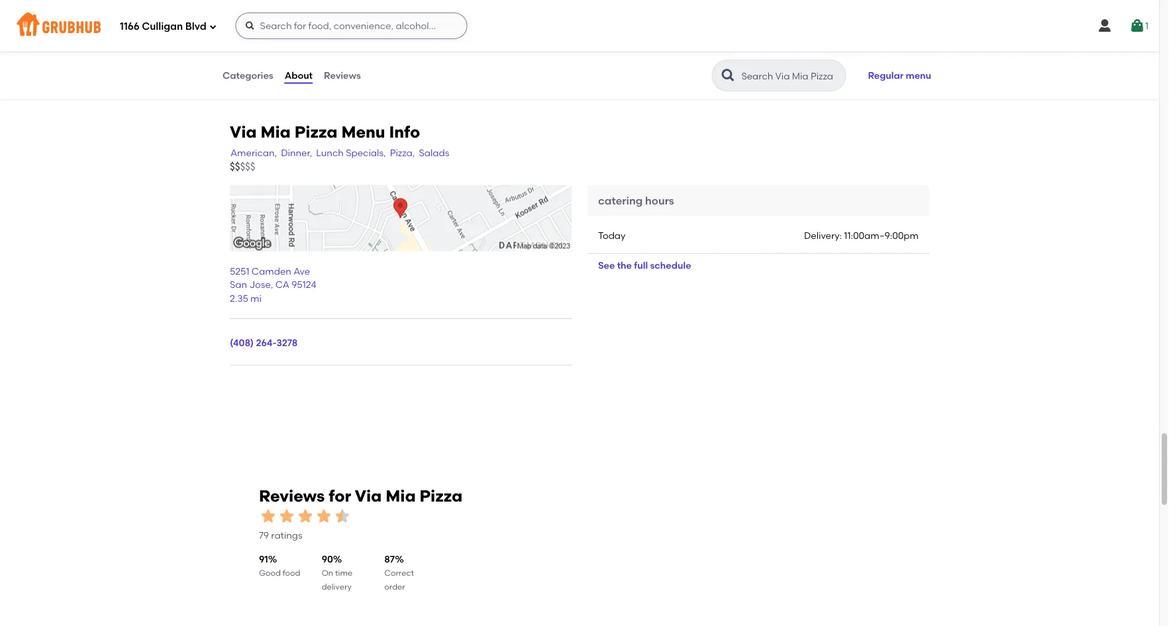 Task type: describe. For each thing, give the bounding box(es) containing it.
info
[[389, 123, 420, 142]]

catering
[[598, 194, 643, 207]]

jose
[[249, 280, 271, 291]]

5251
[[230, 266, 249, 277]]

$$$$$
[[230, 161, 255, 173]]

see
[[598, 261, 615, 272]]

1166 culligan blvd
[[120, 21, 206, 33]]

5251 camden ave san jose , ca 95124 2.35 mi
[[230, 266, 316, 304]]

categories button
[[222, 52, 274, 99]]

good
[[259, 569, 281, 579]]

87
[[385, 555, 395, 566]]

american,
[[231, 147, 277, 159]]

san
[[230, 280, 247, 291]]

dinner, button
[[280, 146, 313, 160]]

2.35
[[230, 293, 248, 304]]

3278
[[277, 338, 298, 349]]

87 correct order
[[385, 555, 414, 592]]

1 horizontal spatial via
[[355, 487, 382, 507]]

main navigation navigation
[[0, 0, 1160, 52]]

american, button
[[230, 146, 278, 160]]

mi
[[251, 293, 262, 304]]

order
[[385, 583, 405, 592]]

delivery
[[322, 583, 352, 592]]

79
[[259, 531, 269, 542]]

90
[[322, 555, 333, 566]]

,
[[271, 280, 273, 291]]

1
[[1146, 20, 1149, 31]]

95124
[[292, 280, 316, 291]]

menu
[[342, 123, 385, 142]]

1 vertical spatial mia
[[386, 487, 416, 507]]

today
[[598, 231, 626, 242]]

via mia pizza menu info
[[230, 123, 420, 142]]

(408) 264-3278 button
[[230, 337, 298, 350]]

reviews for reviews
[[324, 70, 361, 81]]

serves
[[357, 12, 382, 22]]

specials,
[[346, 147, 386, 159]]

reviews for reviews for via mia pizza
[[259, 487, 325, 507]]

ca
[[276, 280, 290, 291]]

pizza, button
[[389, 146, 416, 160]]

categories
[[223, 70, 273, 81]]

for
[[329, 487, 351, 507]]

91
[[259, 555, 268, 566]]

delivery: 11:00am–9:00pm
[[804, 231, 919, 242]]

see the full schedule button
[[588, 254, 702, 278]]

91 good food
[[259, 555, 300, 579]]

5
[[384, 12, 389, 22]]

about
[[285, 70, 313, 81]]

lunch
[[316, 147, 344, 159]]

$$
[[230, 161, 240, 173]]

1 vertical spatial pizza
[[420, 487, 463, 507]]

0 vertical spatial mia
[[261, 123, 291, 142]]



Task type: vqa. For each thing, say whether or not it's contained in the screenshot.
first svg icon from the right
no



Task type: locate. For each thing, give the bounding box(es) containing it.
1 button
[[1130, 14, 1149, 38]]

reviews inside button
[[324, 70, 361, 81]]

ave
[[294, 266, 310, 277]]

american, dinner, lunch specials, pizza, salads
[[231, 147, 450, 159]]

time
[[335, 569, 353, 579]]

79 ratings
[[259, 531, 303, 542]]

1 horizontal spatial mia
[[386, 487, 416, 507]]

catering hours
[[598, 194, 674, 207]]

0 horizontal spatial pizza
[[295, 123, 338, 142]]

0 vertical spatial via
[[230, 123, 257, 142]]

pizza
[[295, 123, 338, 142], [420, 487, 463, 507]]

regular menu button
[[862, 61, 938, 90]]

dinner,
[[281, 147, 312, 159]]

via
[[230, 123, 257, 142], [355, 487, 382, 507]]

camden
[[252, 266, 291, 277]]

reviews for via mia pizza
[[259, 487, 463, 507]]

Search for food, convenience, alcohol... search field
[[236, 13, 468, 39]]

correct
[[385, 569, 414, 579]]

svg image
[[1097, 18, 1113, 34], [1130, 18, 1146, 34], [245, 21, 256, 31]]

salads button
[[418, 146, 450, 160]]

0 vertical spatial pizza
[[295, 123, 338, 142]]

hours
[[646, 194, 674, 207]]

0 vertical spatial reviews
[[324, 70, 361, 81]]

regular menu
[[868, 70, 932, 81]]

regular
[[868, 70, 904, 81]]

2 horizontal spatial svg image
[[1130, 18, 1146, 34]]

0 horizontal spatial via
[[230, 123, 257, 142]]

culligan
[[142, 21, 183, 33]]

menu
[[906, 70, 932, 81]]

via right for on the bottom left of page
[[355, 487, 382, 507]]

(408) 264-3278
[[230, 338, 298, 349]]

on
[[322, 569, 333, 579]]

reviews right the about
[[324, 70, 361, 81]]

0 horizontal spatial svg image
[[245, 21, 256, 31]]

0 horizontal spatial mia
[[261, 123, 291, 142]]

food
[[283, 569, 300, 579]]

264-
[[256, 338, 277, 349]]

1 vertical spatial via
[[355, 487, 382, 507]]

pizza,
[[390, 147, 415, 159]]

1 horizontal spatial svg image
[[1097, 18, 1113, 34]]

svg image
[[209, 23, 217, 31]]

search icon image
[[721, 68, 737, 84]]

reviews up "ratings"
[[259, 487, 325, 507]]

mia
[[261, 123, 291, 142], [386, 487, 416, 507]]

full
[[634, 261, 648, 272]]

blvd
[[185, 21, 206, 33]]

about button
[[284, 52, 314, 99]]

90 on time delivery
[[322, 555, 353, 592]]

Search Via Mia Pizza search field
[[740, 70, 842, 82]]

1 horizontal spatial pizza
[[420, 487, 463, 507]]

1166
[[120, 21, 140, 33]]

11:00am–9:00pm
[[845, 231, 919, 242]]

lunch specials, button
[[316, 146, 387, 160]]

mia right for on the bottom left of page
[[386, 487, 416, 507]]

via up american,
[[230, 123, 257, 142]]

(408)
[[230, 338, 254, 349]]

the
[[617, 261, 632, 272]]

reviews
[[324, 70, 361, 81], [259, 487, 325, 507]]

svg image inside 1 button
[[1130, 18, 1146, 34]]

star icon image
[[259, 508, 278, 526], [278, 508, 296, 526], [296, 508, 315, 526], [315, 508, 333, 526], [333, 508, 352, 526], [333, 508, 352, 526]]

see the full schedule
[[598, 261, 692, 272]]

serves 5 button
[[349, 0, 636, 31]]

1 vertical spatial reviews
[[259, 487, 325, 507]]

reviews button
[[323, 52, 362, 99]]

salads
[[419, 147, 450, 159]]

schedule
[[650, 261, 692, 272]]

mia up the dinner,
[[261, 123, 291, 142]]

delivery:
[[804, 231, 842, 242]]

ratings
[[271, 531, 303, 542]]

serves 5
[[357, 12, 389, 22]]



